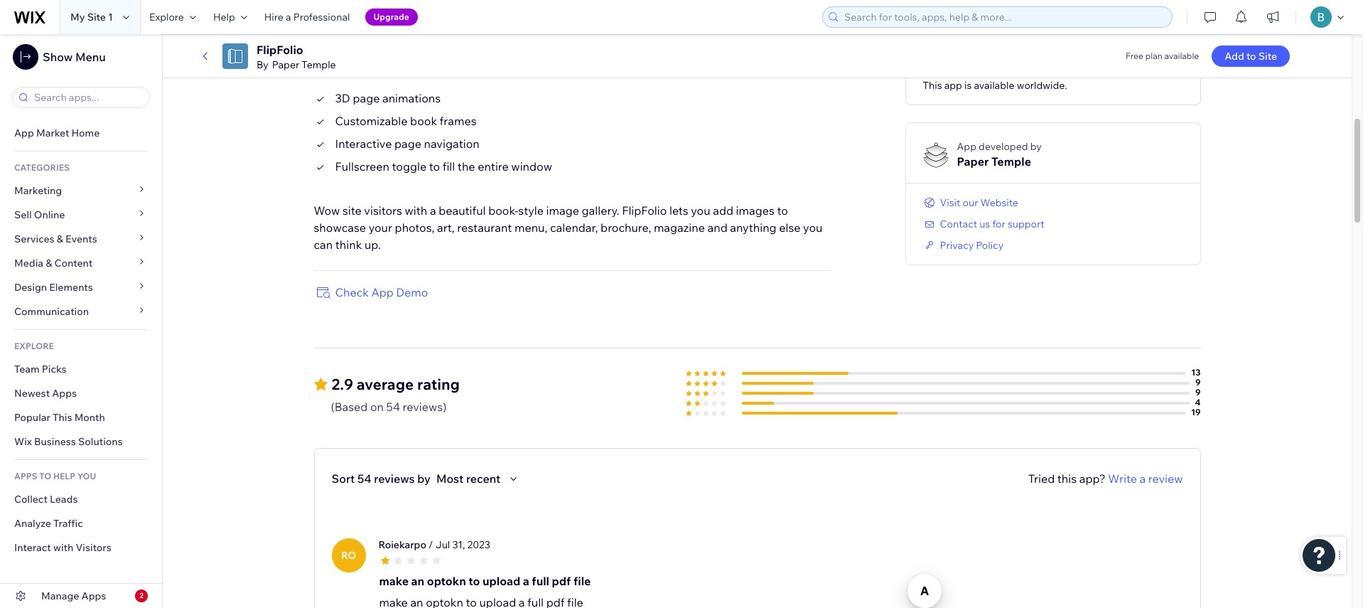 Task type: locate. For each thing, give the bounding box(es) containing it.
images
[[736, 203, 775, 217]]

0 horizontal spatial apps
[[52, 387, 77, 400]]

1 vertical spatial temple
[[992, 154, 1032, 168]]

54 right on
[[387, 399, 400, 414]]

19
[[1192, 406, 1201, 417]]

think
[[335, 237, 362, 251]]

0 horizontal spatial with
[[53, 541, 73, 554]]

0 horizontal spatial &
[[46, 257, 52, 270]]

help
[[53, 471, 75, 481]]

site left 1
[[87, 11, 106, 23]]

a left the full
[[523, 574, 530, 588]]

you right else
[[804, 220, 823, 234]]

app for app developed by paper temple
[[958, 140, 977, 153]]

this inside availability: this app is available worldwide.
[[923, 79, 943, 91]]

with up photos,
[[405, 203, 428, 217]]

manage apps
[[41, 590, 106, 602]]

demo
[[396, 285, 428, 299]]

& right media
[[46, 257, 52, 270]]

make
[[379, 574, 409, 588]]

1 vertical spatial with
[[53, 541, 73, 554]]

flipfolio inside flipfolio by paper temple
[[257, 43, 303, 57]]

2023
[[468, 538, 491, 551]]

Search apps... field
[[30, 87, 145, 107]]

toggle
[[392, 159, 427, 173]]

add
[[1225, 50, 1245, 63]]

1 vertical spatial this
[[53, 411, 72, 424]]

13
[[1192, 367, 1201, 377]]

availability:
[[924, 66, 980, 79]]

file
[[574, 574, 591, 588]]

0 vertical spatial apps
[[52, 387, 77, 400]]

art,
[[437, 220, 455, 234]]

visit our website link
[[923, 196, 1019, 209]]

explore
[[14, 341, 54, 351]]

month
[[74, 411, 105, 424]]

interactive
[[335, 136, 392, 150]]

1 vertical spatial paper
[[958, 154, 989, 168]]

to left the 'fill' in the left of the page
[[429, 159, 440, 173]]

flipfolio inside wow site visitors with a beautiful book-style image gallery. flipfolio lets you add images to showcase your photos, art, restaurant menu, calendar, brochure, magazine and anything else you can think up.
[[622, 203, 667, 217]]

1 horizontal spatial flipfolio
[[314, 53, 375, 72]]

0 horizontal spatial you
[[691, 203, 711, 217]]

this for availability:
[[923, 79, 943, 91]]

2 horizontal spatial flipfolio
[[622, 203, 667, 217]]

available inside availability: this app is available worldwide.
[[975, 79, 1015, 91]]

flipfolio up "3d"
[[314, 53, 375, 72]]

brochure,
[[601, 220, 652, 234]]

1 horizontal spatial app
[[372, 285, 394, 299]]

0 horizontal spatial page
[[353, 91, 380, 105]]

1 vertical spatial by
[[418, 471, 431, 485]]

rating
[[417, 374, 460, 393]]

app market home link
[[0, 121, 162, 145]]

site
[[87, 11, 106, 23], [1259, 50, 1278, 63]]

apps for newest apps
[[52, 387, 77, 400]]

support
[[1008, 217, 1045, 230]]

1 horizontal spatial apps
[[81, 590, 106, 602]]

page up customizable
[[353, 91, 380, 105]]

team
[[14, 363, 40, 375]]

Search for tools, apps, help & more... field
[[841, 7, 1168, 27]]

magazine
[[654, 220, 705, 234]]

temple down developed on the right top
[[992, 154, 1032, 168]]

& for content
[[46, 257, 52, 270]]

0 horizontal spatial 54
[[358, 471, 372, 485]]

0 horizontal spatial temple
[[302, 58, 336, 71]]

app inside 'sidebar' element
[[14, 127, 34, 139]]

1 horizontal spatial with
[[405, 203, 428, 217]]

market
[[36, 127, 69, 139]]

site right add
[[1259, 50, 1278, 63]]

1 vertical spatial page
[[395, 136, 422, 150]]

elements
[[49, 281, 93, 294]]

plan
[[1146, 50, 1163, 61]]

1 horizontal spatial &
[[57, 233, 63, 245]]

1 horizontal spatial paper
[[958, 154, 989, 168]]

& for events
[[57, 233, 63, 245]]

&
[[57, 233, 63, 245], [46, 257, 52, 270]]

most recent button
[[437, 470, 522, 487]]

1 horizontal spatial site
[[1259, 50, 1278, 63]]

1 vertical spatial &
[[46, 257, 52, 270]]

1 horizontal spatial 54
[[387, 399, 400, 414]]

available
[[1165, 50, 1200, 61], [975, 79, 1015, 91]]

by
[[257, 58, 269, 71]]

fullscreen toggle to fill the entire window
[[335, 159, 553, 173]]

beautiful
[[439, 203, 486, 217]]

media & content
[[14, 257, 93, 270]]

collect leads
[[14, 493, 78, 506]]

on
[[370, 399, 384, 414]]

design
[[14, 281, 47, 294]]

temple inside flipfolio by paper temple
[[302, 58, 336, 71]]

interactive page navigation
[[335, 136, 480, 150]]

app left "demo"
[[372, 285, 394, 299]]

9 up 4
[[1196, 377, 1201, 387]]

menu,
[[515, 220, 548, 234]]

hire a professional link
[[256, 0, 359, 34]]

communication link
[[0, 299, 162, 324]]

this for popular
[[53, 411, 72, 424]]

1 vertical spatial apps
[[81, 590, 106, 602]]

flipfolio by paper temple
[[257, 43, 336, 71]]

upgrade button
[[365, 9, 418, 26]]

make an optokn to upload a full pdf file
[[379, 574, 591, 588]]

apps right manage
[[81, 590, 106, 602]]

0 horizontal spatial available
[[975, 79, 1015, 91]]

entire
[[478, 159, 509, 173]]

your
[[369, 220, 393, 234]]

contact us for support
[[940, 217, 1045, 230]]

1 vertical spatial site
[[1259, 50, 1278, 63]]

1 horizontal spatial page
[[395, 136, 422, 150]]

0 horizontal spatial site
[[87, 11, 106, 23]]

0 vertical spatial page
[[353, 91, 380, 105]]

content
[[54, 257, 93, 270]]

2 horizontal spatial app
[[958, 140, 977, 153]]

add
[[713, 203, 734, 217]]

page
[[353, 91, 380, 105], [395, 136, 422, 150]]

book
[[410, 114, 437, 128]]

to right add
[[1247, 50, 1257, 63]]

54 right "sort"
[[358, 471, 372, 485]]

fullscreen
[[335, 159, 390, 173]]

9 down 13 on the right
[[1196, 387, 1201, 397]]

you right the lets
[[691, 203, 711, 217]]

this inside 'sidebar' element
[[53, 411, 72, 424]]

apps up popular this month
[[52, 387, 77, 400]]

team picks link
[[0, 357, 162, 381]]

paper down developed on the right top
[[958, 154, 989, 168]]

style
[[519, 203, 544, 217]]

analyze
[[14, 517, 51, 530]]

reviews)
[[403, 399, 447, 414]]

1 horizontal spatial by
[[1031, 140, 1042, 153]]

visitors
[[76, 541, 111, 554]]

flipfolio up by
[[257, 43, 303, 57]]

to up else
[[778, 203, 788, 217]]

interact with visitors
[[14, 541, 111, 554]]

sell
[[14, 208, 32, 221]]

sidebar element
[[0, 34, 163, 608]]

0 vertical spatial this
[[923, 79, 943, 91]]

0 horizontal spatial this
[[53, 411, 72, 424]]

0 vertical spatial paper
[[272, 58, 300, 71]]

1 horizontal spatial you
[[804, 220, 823, 234]]

my site 1
[[70, 11, 113, 23]]

0 vertical spatial with
[[405, 203, 428, 217]]

recent
[[466, 471, 501, 485]]

paper right by
[[272, 58, 300, 71]]

with inside 'sidebar' element
[[53, 541, 73, 554]]

0 vertical spatial available
[[1165, 50, 1200, 61]]

1 vertical spatial 54
[[358, 471, 372, 485]]

flipfolio up brochure,
[[622, 203, 667, 217]]

4
[[1196, 397, 1201, 407]]

app right the developed by paper temple image
[[958, 140, 977, 153]]

available right 'is' in the top of the page
[[975, 79, 1015, 91]]

to
[[1247, 50, 1257, 63], [429, 159, 440, 173], [778, 203, 788, 217], [469, 574, 480, 588]]

lets
[[670, 203, 689, 217]]

0 horizontal spatial paper
[[272, 58, 300, 71]]

0 vertical spatial &
[[57, 233, 63, 245]]

1 horizontal spatial temple
[[992, 154, 1032, 168]]

collect leads link
[[0, 487, 162, 511]]

page up toggle
[[395, 136, 422, 150]]

ro
[[341, 549, 356, 562]]

gallery.
[[582, 203, 620, 217]]

a right write
[[1140, 471, 1147, 485]]

roiekarpo / jul 31, 2023
[[379, 538, 491, 551]]

with down "traffic"
[[53, 541, 73, 554]]

temple up "3d"
[[302, 58, 336, 71]]

wow site visitors with a beautiful book-style image gallery. flipfolio lets you add images to showcase your photos, art, restaurant menu, calendar, brochure, magazine and anything else you can think up.
[[314, 203, 823, 251]]

page for navigation
[[395, 136, 422, 150]]

0 vertical spatial by
[[1031, 140, 1042, 153]]

this up the wix business solutions
[[53, 411, 72, 424]]

2.9
[[332, 374, 353, 393]]

this left app
[[923, 79, 943, 91]]

1 horizontal spatial this
[[923, 79, 943, 91]]

available right plan
[[1165, 50, 1200, 61]]

services & events
[[14, 233, 97, 245]]

0 horizontal spatial app
[[14, 127, 34, 139]]

0 vertical spatial you
[[691, 203, 711, 217]]

else
[[780, 220, 801, 234]]

apps to help you
[[14, 471, 96, 481]]

popular this month link
[[0, 405, 162, 430]]

my
[[70, 11, 85, 23]]

0 horizontal spatial flipfolio
[[257, 43, 303, 57]]

2.9 average rating
[[332, 374, 460, 393]]

by left "most"
[[418, 471, 431, 485]]

app inside app developed by paper temple
[[958, 140, 977, 153]]

by right developed on the right top
[[1031, 140, 1042, 153]]

to left upload
[[469, 574, 480, 588]]

1 vertical spatial available
[[975, 79, 1015, 91]]

a up photos,
[[430, 203, 436, 217]]

0 vertical spatial temple
[[302, 58, 336, 71]]

app left market
[[14, 127, 34, 139]]

& left events
[[57, 233, 63, 245]]

flipfolio
[[257, 43, 303, 57], [314, 53, 375, 72], [622, 203, 667, 217]]



Task type: vqa. For each thing, say whether or not it's contained in the screenshot.
Sites
no



Task type: describe. For each thing, give the bounding box(es) containing it.
marketing
[[14, 184, 62, 197]]

business
[[34, 435, 76, 448]]

popular
[[14, 411, 50, 424]]

categories
[[14, 162, 70, 173]]

show
[[43, 50, 73, 64]]

worldwide.
[[1017, 79, 1068, 91]]

media
[[14, 257, 43, 270]]

online
[[34, 208, 65, 221]]

animations
[[383, 91, 441, 105]]

sell online
[[14, 208, 65, 221]]

solutions
[[78, 435, 123, 448]]

wix business solutions link
[[0, 430, 162, 454]]

communication
[[14, 305, 91, 318]]

contact
[[940, 217, 978, 230]]

anything
[[731, 220, 777, 234]]

upgrade
[[374, 11, 409, 22]]

app for app market home
[[14, 127, 34, 139]]

app?
[[1080, 471, 1106, 485]]

jul
[[436, 538, 450, 551]]

sort
[[332, 471, 355, 485]]

events
[[65, 233, 97, 245]]

to inside button
[[1247, 50, 1257, 63]]

team picks
[[14, 363, 67, 375]]

reviews
[[374, 471, 415, 485]]

explore
[[149, 11, 184, 23]]

app market home
[[14, 127, 100, 139]]

an
[[411, 574, 425, 588]]

write a review button
[[1109, 470, 1184, 487]]

(based on 54 reviews)
[[331, 399, 447, 414]]

show menu button
[[13, 44, 106, 70]]

showcase
[[314, 220, 366, 234]]

full
[[532, 574, 550, 588]]

show menu
[[43, 50, 106, 64]]

manage
[[41, 590, 79, 602]]

wow
[[314, 203, 340, 217]]

fill
[[443, 159, 455, 173]]

3d page animations
[[335, 91, 441, 105]]

0 vertical spatial 54
[[387, 399, 400, 414]]

optokn
[[427, 574, 466, 588]]

add to site
[[1225, 50, 1278, 63]]

leads
[[50, 493, 78, 506]]

3d
[[335, 91, 350, 105]]

tried this app? write a review
[[1029, 471, 1184, 485]]

visitors
[[364, 203, 402, 217]]

most
[[437, 471, 464, 485]]

media & content link
[[0, 251, 162, 275]]

site
[[343, 203, 362, 217]]

app
[[945, 79, 963, 91]]

average
[[357, 374, 414, 393]]

customizable book frames
[[335, 114, 477, 128]]

visit our website
[[940, 196, 1019, 209]]

a right the hire
[[286, 11, 291, 23]]

site inside button
[[1259, 50, 1278, 63]]

1 vertical spatial you
[[804, 220, 823, 234]]

flipfolio logo image
[[223, 43, 248, 69]]

services & events link
[[0, 227, 162, 251]]

by inside app developed by paper temple
[[1031, 140, 1042, 153]]

design elements link
[[0, 275, 162, 299]]

a inside wow site visitors with a beautiful book-style image gallery. flipfolio lets you add images to showcase your photos, art, restaurant menu, calendar, brochure, magazine and anything else you can think up.
[[430, 203, 436, 217]]

this
[[1058, 471, 1077, 485]]

visit
[[940, 196, 961, 209]]

popular this month
[[14, 411, 105, 424]]

/
[[429, 538, 433, 551]]

analyze traffic link
[[0, 511, 162, 535]]

flipfolio for by
[[257, 43, 303, 57]]

collect
[[14, 493, 48, 506]]

restaurant
[[457, 220, 512, 234]]

frames
[[440, 114, 477, 128]]

apps
[[14, 471, 37, 481]]

paper inside flipfolio by paper temple
[[272, 58, 300, 71]]

to inside wow site visitors with a beautiful book-style image gallery. flipfolio lets you add images to showcase your photos, art, restaurant menu, calendar, brochure, magazine and anything else you can think up.
[[778, 203, 788, 217]]

apps for manage apps
[[81, 590, 106, 602]]

free plan available
[[1126, 50, 1200, 61]]

add to site button
[[1213, 46, 1291, 67]]

roiekarpo
[[379, 538, 427, 551]]

with inside wow site visitors with a beautiful book-style image gallery. flipfolio lets you add images to showcase your photos, art, restaurant menu, calendar, brochure, magazine and anything else you can think up.
[[405, 203, 428, 217]]

check app demo link
[[314, 283, 428, 301]]

2 9 from the top
[[1196, 387, 1201, 397]]

services
[[14, 233, 54, 245]]

to
[[39, 471, 51, 481]]

menu
[[75, 50, 106, 64]]

you
[[77, 471, 96, 481]]

1 horizontal spatial available
[[1165, 50, 1200, 61]]

newest apps link
[[0, 381, 162, 405]]

overview
[[379, 53, 443, 72]]

wix business solutions
[[14, 435, 123, 448]]

developed by paper temple image
[[923, 142, 949, 168]]

help button
[[205, 0, 256, 34]]

traffic
[[53, 517, 83, 530]]

most recent
[[437, 471, 501, 485]]

developed
[[979, 140, 1029, 153]]

0 horizontal spatial by
[[418, 471, 431, 485]]

1 9 from the top
[[1196, 377, 1201, 387]]

paper inside app developed by paper temple
[[958, 154, 989, 168]]

navigation
[[424, 136, 480, 150]]

newest apps
[[14, 387, 77, 400]]

flipfolio for overview
[[314, 53, 375, 72]]

book-
[[489, 203, 519, 217]]

0 vertical spatial site
[[87, 11, 106, 23]]

privacy policy link
[[923, 239, 1004, 251]]

review
[[1149, 471, 1184, 485]]

page for animations
[[353, 91, 380, 105]]

interact with visitors link
[[0, 535, 162, 560]]

tried
[[1029, 471, 1055, 485]]

temple inside app developed by paper temple
[[992, 154, 1032, 168]]



